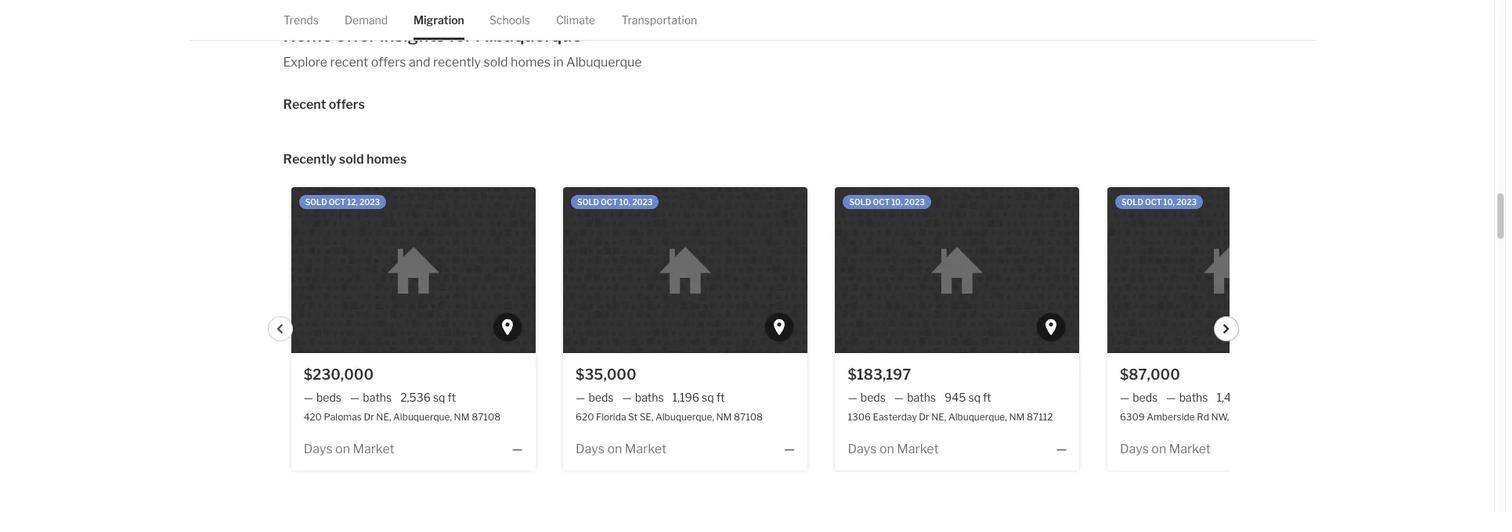 Task type: locate. For each thing, give the bounding box(es) containing it.
4 nm from the left
[[1292, 411, 1308, 423]]

photo of 620 florida st se, albuquerque, nm 87108 image
[[563, 187, 808, 353]]

sq
[[433, 391, 445, 405], [702, 391, 714, 405], [969, 391, 981, 405], [1247, 391, 1259, 405]]

days down 420
[[304, 442, 333, 456]]

3 beds from the left
[[861, 391, 886, 405]]

— baths up 'easterday' on the bottom right
[[895, 391, 936, 405]]

albuquerque up in
[[476, 25, 582, 45]]

4 — beds from the left
[[1120, 391, 1158, 405]]

12,
[[347, 197, 358, 206]]

sq for $87,000
[[1247, 391, 1259, 405]]

2 on from the left
[[608, 442, 623, 456]]

on down amberside
[[1152, 442, 1167, 456]]

1 beds from the left
[[317, 391, 342, 405]]

— beds up 420
[[304, 391, 342, 405]]

albuquerque
[[476, 25, 582, 45], [567, 54, 642, 69]]

945 sq ft
[[945, 391, 992, 405]]

days down 620
[[576, 442, 605, 456]]

1 horizontal spatial sold oct 10, 2023
[[850, 197, 925, 206]]

1 sq from the left
[[433, 391, 445, 405]]

ne, down the 945
[[932, 411, 947, 423]]

market down rd
[[1170, 442, 1211, 456]]

days on market down 'easterday' on the bottom right
[[848, 442, 939, 456]]

albuquerque right in
[[567, 54, 642, 69]]

baths for $183,197
[[908, 391, 936, 405]]

— beds for $230,000
[[304, 391, 342, 405]]

2 horizontal spatial sold oct 10, 2023
[[1122, 197, 1197, 206]]

sq right 2,536
[[433, 391, 445, 405]]

3 — beds from the left
[[848, 391, 886, 405]]

— baths up rd
[[1167, 391, 1209, 405]]

ft for $183,197
[[983, 391, 992, 405]]

nw,
[[1212, 411, 1230, 423]]

market down 'easterday' on the bottom right
[[897, 442, 939, 456]]

on down palomas
[[335, 442, 350, 456]]

2 days on market from the left
[[576, 442, 667, 456]]

market down 420 palomas dr ne, albuquerque, nm 87108
[[353, 442, 395, 456]]

1 horizontal spatial homes
[[511, 54, 551, 69]]

ft right the 945
[[983, 391, 992, 405]]

1 horizontal spatial 10,
[[892, 197, 903, 206]]

3 sold from the left
[[850, 197, 872, 206]]

2 beds from the left
[[589, 391, 614, 405]]

87108 for $35,000
[[734, 411, 763, 423]]

beds up 6309
[[1133, 391, 1158, 405]]

3 albuquerque, from the left
[[949, 411, 1008, 423]]

beds for $230,000
[[317, 391, 342, 405]]

baths
[[363, 391, 392, 405], [635, 391, 664, 405], [908, 391, 936, 405], [1180, 391, 1209, 405]]

days on market down amberside
[[1120, 442, 1211, 456]]

3 days from the left
[[848, 442, 877, 456]]

sq for $230,000
[[433, 391, 445, 405]]

beds for $87,000
[[1133, 391, 1158, 405]]

nm down 2,536 sq ft
[[454, 411, 470, 423]]

schools
[[489, 13, 530, 27]]

2 days from the left
[[576, 442, 605, 456]]

1 market from the left
[[353, 442, 395, 456]]

1 sold oct 10, 2023 from the left
[[578, 197, 653, 206]]

1 vertical spatial homes
[[367, 152, 407, 167]]

nm for $183,197
[[1010, 411, 1025, 423]]

4 2023 from the left
[[1177, 197, 1197, 206]]

— beds up 1306
[[848, 391, 886, 405]]

620
[[576, 411, 594, 423]]

$35,000
[[576, 366, 637, 383]]

3 market from the left
[[897, 442, 939, 456]]

recently sold homes
[[283, 152, 407, 167]]

ft for $87,000
[[1261, 391, 1269, 405]]

albuquerque, down 1,196
[[656, 411, 715, 423]]

for
[[449, 25, 473, 45]]

1,461 sq ft
[[1217, 391, 1269, 405]]

1 — baths from the left
[[350, 391, 392, 405]]

4 ft from the left
[[1261, 391, 1269, 405]]

2 albuquerque, from the left
[[656, 411, 715, 423]]

2 horizontal spatial 10,
[[1164, 197, 1175, 206]]

4 sq from the left
[[1247, 391, 1259, 405]]

market for $183,197
[[897, 442, 939, 456]]

1 ft from the left
[[448, 391, 456, 405]]

sq right 1,196
[[702, 391, 714, 405]]

nm for $35,000
[[717, 411, 732, 423]]

4 sold from the left
[[1122, 197, 1144, 206]]

3 10, from the left
[[1164, 197, 1175, 206]]

1 on from the left
[[335, 442, 350, 456]]

2 — baths from the left
[[623, 391, 664, 405]]

days on market
[[304, 442, 395, 456], [576, 442, 667, 456], [848, 442, 939, 456], [1120, 442, 1211, 456]]

1 albuquerque, from the left
[[393, 411, 452, 423]]

2023
[[360, 197, 380, 206], [632, 197, 653, 206], [905, 197, 925, 206], [1177, 197, 1197, 206]]

2 ne, from the left
[[932, 411, 947, 423]]

albuquerque, for $230,000
[[393, 411, 452, 423]]

palomas
[[324, 411, 362, 423]]

— baths for $87,000
[[1167, 391, 1209, 405]]

2 2023 from the left
[[632, 197, 653, 206]]

ne, right palomas
[[376, 411, 391, 423]]

1 — beds from the left
[[304, 391, 342, 405]]

— baths up palomas
[[350, 391, 392, 405]]

ft for $230,000
[[448, 391, 456, 405]]

0 horizontal spatial 10,
[[620, 197, 631, 206]]

2 market from the left
[[625, 442, 667, 456]]

— beds up 6309
[[1120, 391, 1158, 405]]

on for $230,000
[[335, 442, 350, 456]]

baths up 'easterday' on the bottom right
[[908, 391, 936, 405]]

1 10, from the left
[[620, 197, 631, 206]]

schools link
[[489, 0, 530, 40]]

2 sold from the left
[[578, 197, 599, 206]]

dr right 'easterday' on the bottom right
[[919, 411, 930, 423]]

2 — beds from the left
[[576, 391, 614, 405]]

on
[[335, 442, 350, 456], [608, 442, 623, 456], [880, 442, 895, 456], [1152, 442, 1167, 456]]

albuquerque, for $87,000
[[1232, 411, 1290, 423]]

87120
[[1310, 411, 1338, 423]]

baths for $87,000
[[1180, 391, 1209, 405]]

1 oct from the left
[[329, 197, 346, 206]]

on down 'easterday' on the bottom right
[[880, 442, 895, 456]]

nm left the 87120
[[1292, 411, 1308, 423]]

sq right the 945
[[969, 391, 981, 405]]

87108
[[472, 411, 501, 423], [734, 411, 763, 423]]

beds for $35,000
[[589, 391, 614, 405]]

photo of 420 palomas dr ne, albuquerque, nm 87108 image
[[291, 187, 536, 353]]

days
[[304, 442, 333, 456], [576, 442, 605, 456], [848, 442, 877, 456], [1120, 442, 1149, 456]]

0 horizontal spatial 87108
[[472, 411, 501, 423]]

baths up rd
[[1180, 391, 1209, 405]]

1 vertical spatial offers
[[329, 97, 365, 112]]

sq for $35,000
[[702, 391, 714, 405]]

1 horizontal spatial 87108
[[734, 411, 763, 423]]

dr
[[364, 411, 374, 423], [919, 411, 930, 423]]

4 oct from the left
[[1146, 197, 1162, 206]]

ft
[[448, 391, 456, 405], [717, 391, 725, 405], [983, 391, 992, 405], [1261, 391, 1269, 405]]

4 days from the left
[[1120, 442, 1149, 456]]

recent offers
[[283, 97, 365, 112]]

2 10, from the left
[[892, 197, 903, 206]]

nm
[[454, 411, 470, 423], [717, 411, 732, 423], [1010, 411, 1025, 423], [1292, 411, 1308, 423]]

ne, for $230,000
[[376, 411, 391, 423]]

albuquerque, down 2,536 sq ft
[[393, 411, 452, 423]]

3 2023 from the left
[[905, 197, 925, 206]]

3 on from the left
[[880, 442, 895, 456]]

baths up the se,
[[635, 391, 664, 405]]

days on market down florida
[[576, 442, 667, 456]]

nm left 87112
[[1010, 411, 1025, 423]]

oct
[[329, 197, 346, 206], [601, 197, 618, 206], [873, 197, 890, 206], [1146, 197, 1162, 206]]

1 sold from the left
[[305, 197, 327, 206]]

2023 for $230,000
[[360, 197, 380, 206]]

$87,000
[[1120, 366, 1181, 383]]

2,536 sq ft
[[401, 391, 456, 405]]

— beds up 620
[[576, 391, 614, 405]]

demand
[[344, 13, 388, 27]]

3 oct from the left
[[873, 197, 890, 206]]

market down the se,
[[625, 442, 667, 456]]

dr right palomas
[[364, 411, 374, 423]]

1,196 sq ft
[[673, 391, 725, 405]]

ft right 2,536
[[448, 391, 456, 405]]

days down 1306
[[848, 442, 877, 456]]

sold oct 12, 2023
[[305, 197, 380, 206]]

—
[[304, 391, 313, 405], [350, 391, 360, 405], [576, 391, 586, 405], [623, 391, 632, 405], [848, 391, 858, 405], [895, 391, 904, 405], [1120, 391, 1130, 405], [1167, 391, 1177, 405], [512, 442, 523, 456], [784, 442, 795, 456], [1057, 442, 1068, 456]]

2 oct from the left
[[601, 197, 618, 206]]

0 horizontal spatial ne,
[[376, 411, 391, 423]]

0 vertical spatial homes
[[511, 54, 551, 69]]

insights
[[380, 25, 445, 45]]

amberside
[[1147, 411, 1196, 423]]

offers left and
[[371, 54, 406, 69]]

1 87108 from the left
[[472, 411, 501, 423]]

sold
[[305, 197, 327, 206], [578, 197, 599, 206], [850, 197, 872, 206], [1122, 197, 1144, 206]]

albuquerque,
[[393, 411, 452, 423], [656, 411, 715, 423], [949, 411, 1008, 423], [1232, 411, 1290, 423]]

demand link
[[344, 0, 388, 40]]

3 days on market from the left
[[848, 442, 939, 456]]

3 baths from the left
[[908, 391, 936, 405]]

sold oct 10, 2023 for $87,000
[[1122, 197, 1197, 206]]

2 sq from the left
[[702, 391, 714, 405]]

2 87108 from the left
[[734, 411, 763, 423]]

3 nm from the left
[[1010, 411, 1025, 423]]

3 sold oct 10, 2023 from the left
[[1122, 197, 1197, 206]]

10,
[[620, 197, 631, 206], [892, 197, 903, 206], [1164, 197, 1175, 206]]

1 dr from the left
[[364, 411, 374, 423]]

— baths for $183,197
[[895, 391, 936, 405]]

1 days from the left
[[304, 442, 333, 456]]

beds for $183,197
[[861, 391, 886, 405]]

0 horizontal spatial sold
[[339, 152, 364, 167]]

sold for $183,197
[[850, 197, 872, 206]]

2 sold oct 10, 2023 from the left
[[850, 197, 925, 206]]

ne,
[[376, 411, 391, 423], [932, 411, 947, 423]]

next image
[[1222, 324, 1232, 333]]

420
[[304, 411, 322, 423]]

days on market down palomas
[[304, 442, 395, 456]]

offers
[[371, 54, 406, 69], [329, 97, 365, 112]]

days down 6309
[[1120, 442, 1149, 456]]

nm for $87,000
[[1292, 411, 1308, 423]]

1 baths from the left
[[363, 391, 392, 405]]

0 horizontal spatial dr
[[364, 411, 374, 423]]

2 dr from the left
[[919, 411, 930, 423]]

sold
[[484, 54, 508, 69], [339, 152, 364, 167]]

4 beds from the left
[[1133, 391, 1158, 405]]

albuquerque, down 945 sq ft
[[949, 411, 1008, 423]]

2 baths from the left
[[635, 391, 664, 405]]

baths up 420 palomas dr ne, albuquerque, nm 87108
[[363, 391, 392, 405]]

homes up sold oct 12, 2023
[[367, 152, 407, 167]]

recently
[[433, 54, 481, 69]]

offers right recent
[[329, 97, 365, 112]]

beds up 1306
[[861, 391, 886, 405]]

87112
[[1027, 411, 1054, 423]]

albuquerque, down 1,461 sq ft
[[1232, 411, 1290, 423]]

— baths up the se,
[[623, 391, 664, 405]]

4 baths from the left
[[1180, 391, 1209, 405]]

ft right 1,196
[[717, 391, 725, 405]]

on down florida
[[608, 442, 623, 456]]

oct for $35,000
[[601, 197, 618, 206]]

3 — baths from the left
[[895, 391, 936, 405]]

— beds
[[304, 391, 342, 405], [576, 391, 614, 405], [848, 391, 886, 405], [1120, 391, 1158, 405]]

— baths
[[350, 391, 392, 405], [623, 391, 664, 405], [895, 391, 936, 405], [1167, 391, 1209, 405]]

sold for $87,000
[[1122, 197, 1144, 206]]

beds up palomas
[[317, 391, 342, 405]]

3 ft from the left
[[983, 391, 992, 405]]

migration link
[[413, 0, 464, 40]]

days for $183,197
[[848, 442, 877, 456]]

ft right 1,461
[[1261, 391, 1269, 405]]

2 nm from the left
[[717, 411, 732, 423]]

sq right 1,461
[[1247, 391, 1259, 405]]

1 horizontal spatial ne,
[[932, 411, 947, 423]]

nm down 1,196 sq ft on the left bottom
[[717, 411, 732, 423]]

1 ne, from the left
[[376, 411, 391, 423]]

1 2023 from the left
[[360, 197, 380, 206]]

homes left in
[[511, 54, 551, 69]]

beds up florida
[[589, 391, 614, 405]]

1 horizontal spatial dr
[[919, 411, 930, 423]]

2 ft from the left
[[717, 391, 725, 405]]

2023 for $35,000
[[632, 197, 653, 206]]

3 sq from the left
[[969, 391, 981, 405]]

4 — baths from the left
[[1167, 391, 1209, 405]]

sold oct 10, 2023
[[578, 197, 653, 206], [850, 197, 925, 206], [1122, 197, 1197, 206]]

1 nm from the left
[[454, 411, 470, 423]]

2023 for $183,197
[[905, 197, 925, 206]]

4 albuquerque, from the left
[[1232, 411, 1290, 423]]

1 horizontal spatial sold
[[484, 54, 508, 69]]

0 horizontal spatial sold oct 10, 2023
[[578, 197, 653, 206]]

homes
[[511, 54, 551, 69], [367, 152, 407, 167]]

1 horizontal spatial offers
[[371, 54, 406, 69]]

1 days on market from the left
[[304, 442, 395, 456]]

market
[[353, 442, 395, 456], [625, 442, 667, 456], [897, 442, 939, 456], [1170, 442, 1211, 456]]

beds
[[317, 391, 342, 405], [589, 391, 614, 405], [861, 391, 886, 405], [1133, 391, 1158, 405]]



Task type: vqa. For each thing, say whether or not it's contained in the screenshot.


Task type: describe. For each thing, give the bounding box(es) containing it.
rd
[[1198, 411, 1210, 423]]

explore
[[283, 54, 328, 69]]

2,536
[[401, 391, 431, 405]]

market for $35,000
[[625, 442, 667, 456]]

home offer insights for albuquerque
[[283, 25, 582, 45]]

trends
[[283, 13, 318, 27]]

— baths for $230,000
[[350, 391, 392, 405]]

market for $230,000
[[353, 442, 395, 456]]

945
[[945, 391, 967, 405]]

baths for $230,000
[[363, 391, 392, 405]]

0 horizontal spatial offers
[[329, 97, 365, 112]]

albuquerque, for $183,197
[[949, 411, 1008, 423]]

on for $35,000
[[608, 442, 623, 456]]

ne, for $183,197
[[932, 411, 947, 423]]

dr for $183,197
[[919, 411, 930, 423]]

se,
[[640, 411, 654, 423]]

sq for $183,197
[[969, 391, 981, 405]]

photo of 1306 easterday dr ne, albuquerque, nm 87112 image
[[836, 187, 1080, 353]]

0 horizontal spatial homes
[[367, 152, 407, 167]]

photo of 6309 amberside rd nw, albuquerque, nm 87120 image
[[1108, 187, 1352, 353]]

days on market for $35,000
[[576, 442, 667, 456]]

10, for $35,000
[[620, 197, 631, 206]]

sold for $230,000
[[305, 197, 327, 206]]

days on market for $230,000
[[304, 442, 395, 456]]

1,196
[[673, 391, 700, 405]]

1 vertical spatial sold
[[339, 152, 364, 167]]

dr for $230,000
[[364, 411, 374, 423]]

florida
[[596, 411, 626, 423]]

oct for $183,197
[[873, 197, 890, 206]]

climate
[[556, 13, 595, 27]]

albuquerque, for $35,000
[[656, 411, 715, 423]]

87108 for $230,000
[[472, 411, 501, 423]]

2023 for $87,000
[[1177, 197, 1197, 206]]

6309 amberside rd nw, albuquerque, nm 87120
[[1120, 411, 1338, 423]]

0 vertical spatial sold
[[484, 54, 508, 69]]

days on market for $183,197
[[848, 442, 939, 456]]

baths for $35,000
[[635, 391, 664, 405]]

offer
[[336, 25, 376, 45]]

10, for $87,000
[[1164, 197, 1175, 206]]

and
[[409, 54, 431, 69]]

sold oct 10, 2023 for $183,197
[[850, 197, 925, 206]]

6309
[[1120, 411, 1145, 423]]

on for $183,197
[[880, 442, 895, 456]]

transportation link
[[621, 0, 697, 40]]

nm for $230,000
[[454, 411, 470, 423]]

— beds for $87,000
[[1120, 391, 1158, 405]]

1 vertical spatial albuquerque
[[567, 54, 642, 69]]

previous image
[[275, 324, 284, 333]]

recently
[[283, 152, 337, 167]]

in
[[554, 54, 564, 69]]

10, for $183,197
[[892, 197, 903, 206]]

home
[[283, 25, 332, 45]]

easterday
[[873, 411, 917, 423]]

recent
[[330, 54, 368, 69]]

transportation
[[621, 13, 697, 27]]

sold oct 10, 2023 for $35,000
[[578, 197, 653, 206]]

ft for $35,000
[[717, 391, 725, 405]]

— baths for $35,000
[[623, 391, 664, 405]]

$230,000
[[304, 366, 374, 383]]

1,461
[[1217, 391, 1244, 405]]

— beds for $183,197
[[848, 391, 886, 405]]

trends link
[[283, 0, 318, 40]]

days for $230,000
[[304, 442, 333, 456]]

recent
[[283, 97, 326, 112]]

oct for $230,000
[[329, 197, 346, 206]]

1306 easterday dr ne, albuquerque, nm 87112
[[848, 411, 1054, 423]]

migration
[[413, 13, 464, 27]]

420 palomas dr ne, albuquerque, nm 87108
[[304, 411, 501, 423]]

climate link
[[556, 0, 595, 40]]

4 market from the left
[[1170, 442, 1211, 456]]

620 florida st se, albuquerque, nm 87108
[[576, 411, 763, 423]]

days for $35,000
[[576, 442, 605, 456]]

sold for $35,000
[[578, 197, 599, 206]]

oct for $87,000
[[1146, 197, 1162, 206]]

$183,197
[[848, 366, 912, 383]]

explore recent offers and recently sold homes in albuquerque
[[283, 54, 642, 69]]

st
[[629, 411, 638, 423]]

4 days on market from the left
[[1120, 442, 1211, 456]]

0 vertical spatial offers
[[371, 54, 406, 69]]

4 on from the left
[[1152, 442, 1167, 456]]

— beds for $35,000
[[576, 391, 614, 405]]

0 vertical spatial albuquerque
[[476, 25, 582, 45]]

1306
[[848, 411, 871, 423]]



